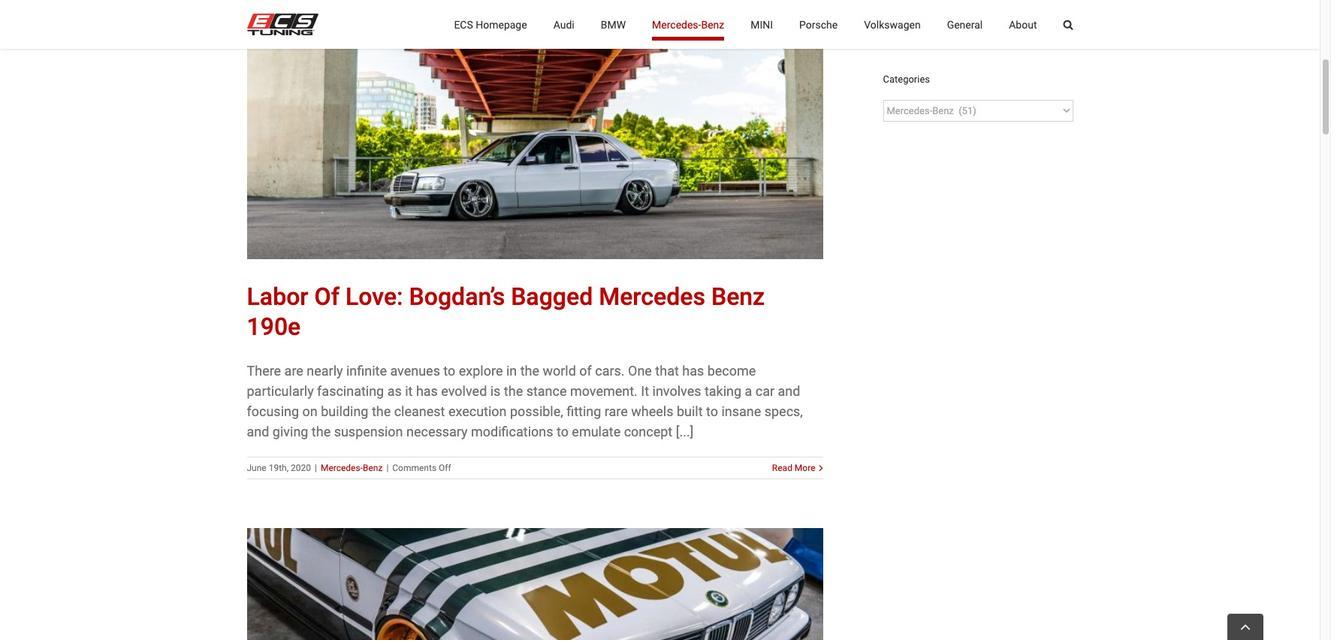 Task type: describe. For each thing, give the bounding box(es) containing it.
infinite
[[346, 363, 387, 379]]

audi
[[554, 18, 575, 30]]

that
[[656, 363, 679, 379]]

2 | from the left
[[387, 463, 389, 473]]

necessary
[[407, 424, 468, 439]]

homepage
[[476, 18, 527, 30]]

of
[[315, 282, 340, 311]]

volkswagen link
[[864, 0, 921, 49]]

the up suspension
[[372, 403, 391, 419]]

one
[[628, 363, 652, 379]]

it
[[641, 383, 649, 399]]

movement.
[[570, 383, 638, 399]]

are
[[285, 363, 304, 379]]

specs,
[[765, 403, 803, 419]]

it
[[405, 383, 413, 399]]

fitting
[[567, 403, 602, 419]]

0 vertical spatial benz
[[702, 18, 725, 30]]

is
[[491, 383, 501, 399]]

comments
[[393, 463, 437, 473]]

categories section
[[883, 0, 1074, 156]]

car
[[756, 383, 775, 399]]

about
[[1009, 18, 1037, 30]]

2 vertical spatial benz
[[363, 463, 383, 473]]

focusing
[[247, 403, 299, 419]]

0 vertical spatial to
[[444, 363, 456, 379]]

ecs homepage
[[454, 18, 527, 30]]

taking
[[705, 383, 742, 399]]

june
[[247, 463, 267, 473]]

the right is
[[504, 383, 523, 399]]

explore
[[459, 363, 503, 379]]

world
[[543, 363, 576, 379]]

0 horizontal spatial has
[[416, 383, 438, 399]]

mini
[[751, 18, 773, 30]]

ecs
[[454, 18, 473, 30]]

volkswagen
[[864, 18, 921, 30]]

1 horizontal spatial mercedes-
[[652, 18, 702, 30]]

there are nearly infinite avenues to explore in the world of cars. one that has become particularly fascinating as it has evolved is the stance movement. it involves taking a car and focusing on building the cleanest execution possible, fitting rare wheels built to insane specs, and giving the suspension necessary modifications to emulate concept [...]
[[247, 363, 803, 439]]

2023
[[947, 18, 968, 28]]

possible,
[[510, 403, 563, 419]]

particularly
[[247, 383, 314, 399]]

concept
[[624, 424, 673, 439]]

more
[[795, 463, 816, 473]]

labor of love: bogdan's bagged mercedes benz 190e
[[247, 282, 765, 341]]

nearly
[[307, 363, 343, 379]]

the down on
[[312, 424, 331, 439]]

bmw
[[601, 18, 626, 30]]

june 19th, 2020 | mercedes-benz | comments off
[[247, 463, 451, 473]]

audi link
[[554, 0, 575, 49]]

1 horizontal spatial to
[[557, 424, 569, 439]]

read
[[772, 463, 793, 473]]

avenues
[[390, 363, 440, 379]]

cars.
[[595, 363, 625, 379]]

off
[[439, 463, 451, 473]]

190e
[[247, 312, 301, 341]]

1 horizontal spatial has
[[683, 363, 704, 379]]

about link
[[1009, 0, 1037, 49]]

execution
[[449, 403, 507, 419]]

1 vertical spatial and
[[247, 424, 269, 439]]

1 vertical spatial to
[[706, 403, 718, 419]]



Task type: locate. For each thing, give the bounding box(es) containing it.
cleanest
[[394, 403, 445, 419]]

to down fitting
[[557, 424, 569, 439]]

0 horizontal spatial and
[[247, 424, 269, 439]]

september 9, 2023
[[892, 18, 968, 28]]

and up specs,
[[778, 383, 801, 399]]

0 horizontal spatial mercedes-benz link
[[321, 463, 383, 473]]

and
[[778, 383, 801, 399], [247, 424, 269, 439]]

ecs tuning logo image
[[247, 14, 318, 35]]

evolved
[[441, 383, 487, 399]]

there
[[247, 363, 281, 379]]

labor
[[247, 282, 309, 311]]

modifications
[[471, 424, 553, 439]]

2 vertical spatial to
[[557, 424, 569, 439]]

bogdan's
[[409, 282, 505, 311]]

to up evolved
[[444, 363, 456, 379]]

mercedes- right 2020
[[321, 463, 363, 473]]

bagged
[[511, 282, 593, 311]]

stance
[[527, 383, 567, 399]]

general
[[947, 18, 983, 30]]

suspension
[[334, 424, 403, 439]]

bmw link
[[601, 0, 626, 49]]

mercedes-benz link down suspension
[[321, 463, 383, 473]]

labor of love: bogdan's bagged mercedes benz 190e image
[[247, 25, 823, 259]]

benz
[[702, 18, 725, 30], [712, 282, 765, 311], [363, 463, 383, 473]]

| right 2020
[[315, 463, 317, 473]]

1 horizontal spatial |
[[387, 463, 389, 473]]

giving
[[273, 424, 308, 439]]

mercedes-benz link
[[652, 0, 725, 49], [321, 463, 383, 473]]

has
[[683, 363, 704, 379], [416, 383, 438, 399]]

1 | from the left
[[315, 463, 317, 473]]

of
[[580, 363, 592, 379]]

read more
[[772, 463, 816, 473]]

0 vertical spatial and
[[778, 383, 801, 399]]

in
[[506, 363, 517, 379]]

19th,
[[269, 463, 289, 473]]

building
[[321, 403, 369, 419]]

rare
[[605, 403, 628, 419]]

to right the built
[[706, 403, 718, 419]]

0 vertical spatial has
[[683, 363, 704, 379]]

the
[[521, 363, 540, 379], [504, 383, 523, 399], [372, 403, 391, 419], [312, 424, 331, 439]]

fascinating
[[317, 383, 384, 399]]

labor of love: bogdan's bagged mercedes benz 190e link
[[247, 282, 765, 341]]

mercedes-benz
[[652, 18, 725, 30]]

a
[[745, 383, 753, 399]]

mercedes-
[[652, 18, 702, 30], [321, 463, 363, 473]]

2 horizontal spatial to
[[706, 403, 718, 419]]

0 horizontal spatial mercedes-
[[321, 463, 363, 473]]

benz up become
[[712, 282, 765, 311]]

0 horizontal spatial to
[[444, 363, 456, 379]]

0 vertical spatial mercedes-benz link
[[652, 0, 725, 49]]

insane
[[722, 403, 762, 419]]

the right in
[[521, 363, 540, 379]]

emulate
[[572, 424, 621, 439]]

september
[[892, 18, 936, 28]]

involves
[[653, 383, 702, 399]]

1 horizontal spatial and
[[778, 383, 801, 399]]

benz inside labor of love: bogdan's bagged mercedes benz 190e
[[712, 282, 765, 311]]

1 vertical spatial benz
[[712, 282, 765, 311]]

become
[[708, 363, 756, 379]]

love:
[[346, 282, 403, 311]]

[...]
[[676, 424, 694, 439]]

benz down suspension
[[363, 463, 383, 473]]

porsche link
[[800, 0, 838, 49]]

1 vertical spatial mercedes-benz link
[[321, 463, 383, 473]]

to
[[444, 363, 456, 379], [706, 403, 718, 419], [557, 424, 569, 439]]

mini link
[[751, 0, 773, 49]]

has right that
[[683, 363, 704, 379]]

ecs homepage link
[[454, 0, 527, 49]]

categories
[[883, 73, 930, 85]]

1 vertical spatial has
[[416, 383, 438, 399]]

built
[[677, 403, 703, 419]]

has right it
[[416, 383, 438, 399]]

0 vertical spatial mercedes-
[[652, 18, 702, 30]]

9,
[[938, 18, 945, 28]]

on
[[302, 403, 318, 419]]

1 vertical spatial mercedes-
[[321, 463, 363, 473]]

read more link
[[772, 461, 816, 475]]

2020
[[291, 463, 311, 473]]

porsche
[[800, 18, 838, 30]]

wheels
[[631, 403, 674, 419]]

general link
[[947, 0, 983, 49]]

1 horizontal spatial mercedes-benz link
[[652, 0, 725, 49]]

benz left mini "link"
[[702, 18, 725, 30]]

mercedes- right bmw
[[652, 18, 702, 30]]

slammedenuff nashville event coverage image
[[247, 528, 823, 640]]

mercedes-benz link left mini "link"
[[652, 0, 725, 49]]

mercedes
[[599, 282, 706, 311]]

|
[[315, 463, 317, 473], [387, 463, 389, 473]]

and down focusing
[[247, 424, 269, 439]]

as
[[388, 383, 402, 399]]

| left comments
[[387, 463, 389, 473]]

0 horizontal spatial |
[[315, 463, 317, 473]]



Task type: vqa. For each thing, say whether or not it's contained in the screenshot.
the bottommost Benz
yes



